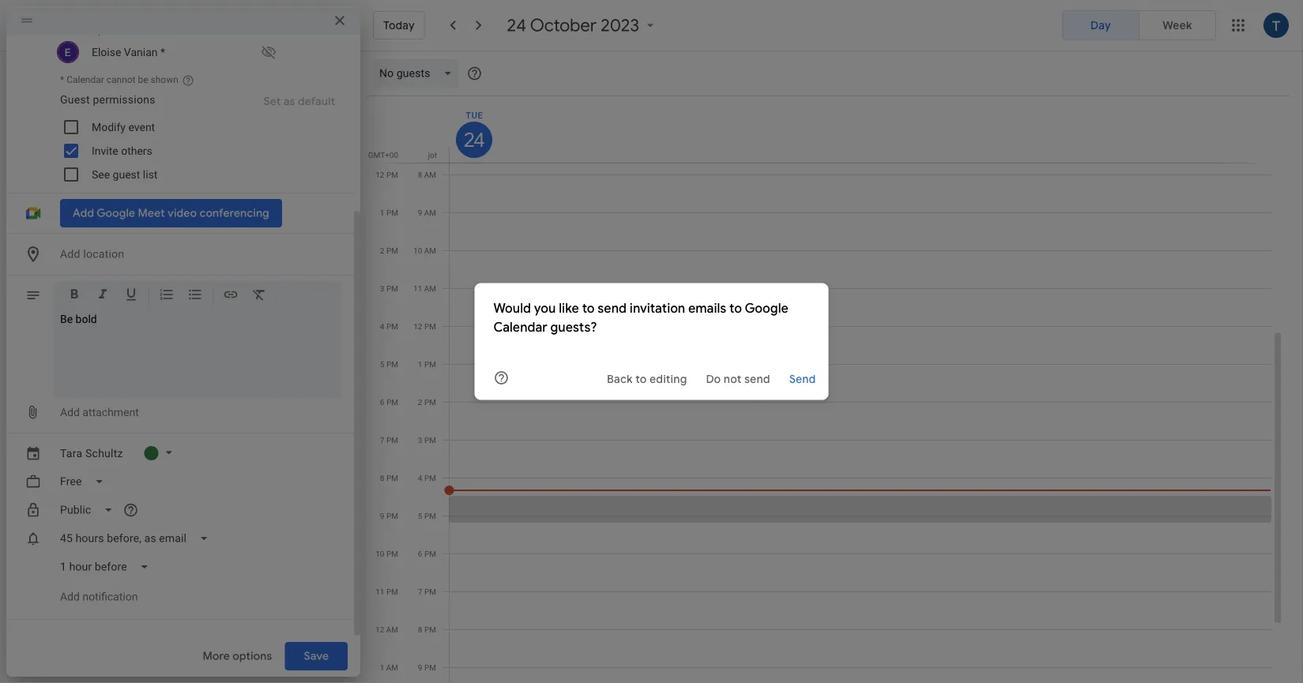Task type: vqa. For each thing, say whether or not it's contained in the screenshot.
APRIL 2024 grid
no



Task type: describe. For each thing, give the bounding box(es) containing it.
vanian
[[124, 45, 158, 58]]

1 vertical spatial 6
[[418, 549, 422, 559]]

gmt+00
[[368, 150, 398, 160]]

0 vertical spatial 6
[[380, 397, 384, 407]]

1 am
[[380, 663, 398, 672]]

1 vertical spatial 7
[[418, 587, 422, 597]]

optional
[[92, 25, 127, 36]]

notifications element
[[54, 525, 341, 582]]

0 horizontal spatial 7
[[380, 435, 384, 445]]

24
[[507, 14, 527, 36]]

do not send button
[[700, 365, 776, 394]]

am for 10 am
[[424, 246, 436, 255]]

Description text field
[[60, 313, 335, 392]]

modify event
[[92, 121, 155, 134]]

2 vertical spatial 12
[[375, 625, 384, 635]]

1 vertical spatial 2 pm
[[418, 397, 436, 407]]

invitation
[[630, 301, 685, 316]]

11 pm
[[376, 587, 398, 597]]

2 horizontal spatial to
[[729, 301, 742, 316]]

formatting options toolbar
[[54, 281, 341, 315]]

24 october 2023 button
[[501, 14, 665, 36]]

eloise
[[92, 45, 121, 58]]

today
[[383, 18, 415, 32]]

0 horizontal spatial 5
[[380, 360, 384, 369]]

11 am
[[413, 284, 436, 293]]

0 vertical spatial 1
[[380, 208, 384, 217]]

do
[[706, 373, 721, 386]]

10 for 10 pm
[[376, 549, 384, 559]]

Week radio
[[1139, 10, 1216, 40]]

do not send
[[706, 373, 770, 386]]

editing
[[649, 373, 687, 386]]

add for add notification
[[60, 591, 80, 604]]

1 vertical spatial 9
[[380, 511, 384, 521]]

underline image
[[123, 287, 139, 305]]

0 vertical spatial 9 pm
[[380, 511, 398, 521]]

1 horizontal spatial 6 pm
[[418, 549, 436, 559]]

0 horizontal spatial 7 pm
[[380, 435, 398, 445]]

0 horizontal spatial 3
[[380, 284, 384, 293]]

modify
[[92, 121, 126, 134]]

send
[[789, 373, 816, 386]]

be
[[60, 313, 73, 326]]

1 vertical spatial 5
[[418, 511, 422, 521]]

day
[[1090, 18, 1111, 32]]

would
[[493, 301, 531, 316]]

add notification
[[60, 591, 138, 604]]

0 vertical spatial 4
[[380, 322, 384, 331]]

bold
[[76, 313, 97, 326]]

0 horizontal spatial 2 pm
[[380, 246, 398, 255]]

bold image
[[66, 287, 82, 305]]

invite others
[[92, 144, 152, 157]]

column header inside grid
[[449, 96, 1271, 163]]

numbered list image
[[159, 287, 175, 305]]

am for 9 am
[[424, 208, 436, 217]]

1 vertical spatial 7 pm
[[418, 587, 436, 597]]

tara schultz
[[60, 447, 123, 460]]

group containing guest permissions
[[54, 87, 341, 186]]

* calendar cannot be shown
[[60, 74, 178, 85]]

1 vertical spatial 1
[[418, 360, 422, 369]]

am for 8 am
[[424, 170, 436, 179]]

permissions
[[93, 93, 155, 106]]

google
[[745, 301, 788, 316]]

add for add attachment
[[60, 406, 80, 419]]

0 vertical spatial 8 pm
[[380, 473, 398, 483]]

guest
[[60, 93, 90, 106]]

list
[[143, 168, 158, 181]]

0 horizontal spatial 1 pm
[[380, 208, 398, 217]]

cannot
[[106, 74, 136, 85]]

italic image
[[95, 287, 111, 305]]

see
[[92, 168, 110, 181]]

add attachment
[[60, 406, 139, 419]]

guest permissions
[[60, 93, 155, 106]]

1 vertical spatial 1 pm
[[418, 360, 436, 369]]

10 for 10 am
[[413, 246, 422, 255]]

eloise vanian tree item
[[54, 40, 341, 65]]

today button
[[373, 11, 425, 40]]

0 vertical spatial 8
[[418, 170, 422, 179]]

like
[[559, 301, 579, 316]]

0 vertical spatial 6 pm
[[380, 397, 398, 407]]

week
[[1163, 18, 1192, 32]]

others
[[121, 144, 152, 157]]

am for 12 am
[[386, 625, 398, 635]]

10 pm
[[376, 549, 398, 559]]

1 horizontal spatial 3
[[418, 435, 422, 445]]

am for 1 am
[[386, 663, 398, 672]]

guest
[[113, 168, 140, 181]]

invite
[[92, 144, 118, 157]]

24 october 2023
[[507, 14, 639, 36]]

am for 11 am
[[424, 284, 436, 293]]

tara
[[60, 447, 82, 460]]

eloise vanian *
[[92, 45, 165, 58]]

guests invited to this event. tree
[[54, 0, 341, 65]]



Task type: locate. For each thing, give the bounding box(es) containing it.
8 up '9 am'
[[418, 170, 422, 179]]

to
[[582, 301, 595, 316], [729, 301, 742, 316], [635, 373, 647, 386]]

option group
[[1062, 10, 1216, 40]]

12 down gmt+00
[[376, 170, 384, 179]]

0 horizontal spatial 10
[[376, 549, 384, 559]]

1 horizontal spatial to
[[635, 373, 647, 386]]

*
[[160, 45, 165, 58], [60, 74, 64, 85]]

to inside button
[[635, 373, 647, 386]]

calendar down would
[[493, 320, 547, 335]]

grid containing gmt+00
[[367, 96, 1284, 684]]

4 pm
[[380, 322, 398, 331], [418, 473, 436, 483]]

0 vertical spatial 7
[[380, 435, 384, 445]]

1 vertical spatial 8 pm
[[418, 625, 436, 635]]

to right 'emails'
[[729, 301, 742, 316]]

1 vertical spatial 4 pm
[[418, 473, 436, 483]]

send right like
[[598, 301, 627, 316]]

12 am
[[375, 625, 398, 635]]

0 horizontal spatial 12 pm
[[376, 170, 398, 179]]

0 vertical spatial *
[[160, 45, 165, 58]]

0 vertical spatial 12
[[376, 170, 384, 179]]

1 left '9 am'
[[380, 208, 384, 217]]

0 horizontal spatial 5 pm
[[380, 360, 398, 369]]

1 vertical spatial 3
[[418, 435, 422, 445]]

0 vertical spatial 5
[[380, 360, 384, 369]]

1 horizontal spatial 6
[[418, 549, 422, 559]]

0 vertical spatial add
[[60, 406, 80, 419]]

am down '9 am'
[[424, 246, 436, 255]]

add
[[60, 406, 80, 419], [60, 591, 80, 604]]

* inside eloise vanian tree item
[[160, 45, 165, 58]]

0 horizontal spatial to
[[582, 301, 595, 316]]

notification
[[82, 591, 138, 604]]

am down 10 am
[[424, 284, 436, 293]]

to right back on the bottom left
[[635, 373, 647, 386]]

1 horizontal spatial 2 pm
[[418, 397, 436, 407]]

add left attachment
[[60, 406, 80, 419]]

back to editing button
[[601, 365, 693, 394]]

would you like to send invitation emails to google calendar guests? heading
[[493, 299, 810, 337]]

1 horizontal spatial 7
[[418, 587, 422, 597]]

1 pm down 11 am
[[418, 360, 436, 369]]

1 horizontal spatial 12 pm
[[413, 322, 436, 331]]

0 horizontal spatial *
[[60, 74, 64, 85]]

4
[[380, 322, 384, 331], [418, 473, 422, 483]]

1 pm left '9 am'
[[380, 208, 398, 217]]

8
[[418, 170, 422, 179], [380, 473, 384, 483], [418, 625, 422, 635]]

add left the notification
[[60, 591, 80, 604]]

insert link image
[[223, 287, 239, 305]]

1 horizontal spatial 1 pm
[[418, 360, 436, 369]]

6
[[380, 397, 384, 407], [418, 549, 422, 559]]

1 horizontal spatial 7 pm
[[418, 587, 436, 597]]

1 vertical spatial calendar
[[493, 320, 547, 335]]

0 horizontal spatial 4 pm
[[380, 322, 398, 331]]

column header
[[449, 96, 1271, 163]]

calendar
[[66, 74, 104, 85], [493, 320, 547, 335]]

8 pm right 12 am
[[418, 625, 436, 635]]

1 vertical spatial 3 pm
[[418, 435, 436, 445]]

0 vertical spatial 9
[[418, 208, 422, 217]]

1 vertical spatial add
[[60, 591, 80, 604]]

1 horizontal spatial 10
[[413, 246, 422, 255]]

3 pm
[[380, 284, 398, 293], [418, 435, 436, 445]]

1 vertical spatial 12
[[413, 322, 422, 331]]

am up 1 am
[[386, 625, 398, 635]]

0 vertical spatial 5 pm
[[380, 360, 398, 369]]

9 am
[[418, 208, 436, 217]]

2 pm
[[380, 246, 398, 255], [418, 397, 436, 407]]

11
[[413, 284, 422, 293], [376, 587, 384, 597]]

see guest list
[[92, 168, 158, 181]]

you
[[534, 301, 556, 316]]

bulleted list image
[[187, 287, 203, 305]]

2 vertical spatial 8
[[418, 625, 422, 635]]

jot
[[428, 150, 437, 160]]

1 horizontal spatial calendar
[[493, 320, 547, 335]]

1
[[380, 208, 384, 217], [418, 360, 422, 369], [380, 663, 384, 672]]

12 down 11 am
[[413, 322, 422, 331]]

0 horizontal spatial 4
[[380, 322, 384, 331]]

5
[[380, 360, 384, 369], [418, 511, 422, 521]]

10 up 11 pm
[[376, 549, 384, 559]]

0 vertical spatial 4 pm
[[380, 322, 398, 331]]

0 horizontal spatial 2
[[380, 246, 384, 255]]

10
[[413, 246, 422, 255], [376, 549, 384, 559]]

0 vertical spatial 1 pm
[[380, 208, 398, 217]]

11 for 11 am
[[413, 284, 422, 293]]

1 vertical spatial 5 pm
[[418, 511, 436, 521]]

0 vertical spatial send
[[598, 301, 627, 316]]

2023
[[601, 14, 639, 36]]

would you like to send invitation emails to google calendar guests? dialog
[[475, 283, 829, 400]]

to right like
[[582, 301, 595, 316]]

1 vertical spatial 6 pm
[[418, 549, 436, 559]]

1 horizontal spatial 4 pm
[[418, 473, 436, 483]]

12 down 11 pm
[[375, 625, 384, 635]]

back to editing
[[607, 373, 687, 386]]

am down 12 am
[[386, 663, 398, 672]]

calendar inside the would you like to send invitation emails to google calendar guests?
[[493, 320, 547, 335]]

10 am
[[413, 246, 436, 255]]

1 vertical spatial 2
[[418, 397, 422, 407]]

shown
[[151, 74, 178, 85]]

1 horizontal spatial 11
[[413, 284, 422, 293]]

1 pm
[[380, 208, 398, 217], [418, 360, 436, 369]]

am down 8 am
[[424, 208, 436, 217]]

3
[[380, 284, 384, 293], [418, 435, 422, 445]]

1 horizontal spatial 5 pm
[[418, 511, 436, 521]]

group
[[54, 87, 341, 186]]

send right not
[[744, 373, 770, 386]]

0 vertical spatial 12 pm
[[376, 170, 398, 179]]

clark runnerman, optional tree item
[[54, 6, 341, 40]]

8 up 10 pm
[[380, 473, 384, 483]]

am
[[424, 170, 436, 179], [424, 208, 436, 217], [424, 246, 436, 255], [424, 284, 436, 293], [386, 625, 398, 635], [386, 663, 398, 672]]

0 vertical spatial 2 pm
[[380, 246, 398, 255]]

11 down 10 am
[[413, 284, 422, 293]]

1 horizontal spatial 8 pm
[[418, 625, 436, 635]]

send
[[598, 301, 627, 316], [744, 373, 770, 386]]

2 add from the top
[[60, 591, 80, 604]]

add notification button
[[54, 583, 144, 612]]

be bold
[[60, 313, 97, 326]]

schultz
[[85, 447, 123, 460]]

1 horizontal spatial 5
[[418, 511, 422, 521]]

send inside button
[[744, 373, 770, 386]]

0 vertical spatial 2
[[380, 246, 384, 255]]

1 horizontal spatial 3 pm
[[418, 435, 436, 445]]

attachment
[[82, 406, 139, 419]]

would you like to send invitation emails to google calendar guests?
[[493, 301, 788, 335]]

0 horizontal spatial 11
[[376, 587, 384, 597]]

send inside the would you like to send invitation emails to google calendar guests?
[[598, 301, 627, 316]]

12 pm
[[376, 170, 398, 179], [413, 322, 436, 331]]

0 vertical spatial 3
[[380, 284, 384, 293]]

0 horizontal spatial 3 pm
[[380, 284, 398, 293]]

1 horizontal spatial 2
[[418, 397, 422, 407]]

8 pm up 10 pm
[[380, 473, 398, 483]]

1 vertical spatial 8
[[380, 473, 384, 483]]

5 pm
[[380, 360, 398, 369], [418, 511, 436, 521]]

1 down 12 am
[[380, 663, 384, 672]]

1 horizontal spatial *
[[160, 45, 165, 58]]

7 pm
[[380, 435, 398, 445], [418, 587, 436, 597]]

0 vertical spatial 3 pm
[[380, 284, 398, 293]]

* up guest
[[60, 74, 64, 85]]

grid
[[367, 96, 1284, 684]]

0 horizontal spatial send
[[598, 301, 627, 316]]

9 pm
[[380, 511, 398, 521], [418, 663, 436, 672]]

2
[[380, 246, 384, 255], [418, 397, 422, 407]]

0 vertical spatial 11
[[413, 284, 422, 293]]

9 up 10 pm
[[380, 511, 384, 521]]

1 add from the top
[[60, 406, 80, 419]]

send button
[[783, 365, 822, 394]]

9 right 1 am
[[418, 663, 422, 672]]

emails
[[688, 301, 726, 316]]

10 up 11 am
[[413, 246, 422, 255]]

9 up 10 am
[[418, 208, 422, 217]]

7
[[380, 435, 384, 445], [418, 587, 422, 597]]

11 for 11 pm
[[376, 587, 384, 597]]

1 vertical spatial 11
[[376, 587, 384, 597]]

1 vertical spatial send
[[744, 373, 770, 386]]

0 vertical spatial 7 pm
[[380, 435, 398, 445]]

0 horizontal spatial calendar
[[66, 74, 104, 85]]

1 vertical spatial 12 pm
[[413, 322, 436, 331]]

be
[[138, 74, 148, 85]]

12 pm down gmt+00
[[376, 170, 398, 179]]

pm
[[386, 170, 398, 179], [386, 208, 398, 217], [386, 246, 398, 255], [386, 284, 398, 293], [386, 322, 398, 331], [424, 322, 436, 331], [386, 360, 398, 369], [424, 360, 436, 369], [386, 397, 398, 407], [424, 397, 436, 407], [386, 435, 398, 445], [424, 435, 436, 445], [386, 473, 398, 483], [424, 473, 436, 483], [386, 511, 398, 521], [424, 511, 436, 521], [386, 549, 398, 559], [424, 549, 436, 559], [386, 587, 398, 597], [424, 587, 436, 597], [424, 625, 436, 635], [424, 663, 436, 672]]

* right vanian
[[160, 45, 165, 58]]

1 vertical spatial *
[[60, 74, 64, 85]]

0 horizontal spatial 6 pm
[[380, 397, 398, 407]]

event
[[128, 121, 155, 134]]

2 vertical spatial 9
[[418, 663, 422, 672]]

1 horizontal spatial 9 pm
[[418, 663, 436, 672]]

guests?
[[550, 320, 597, 335]]

am down the jot
[[424, 170, 436, 179]]

add attachment button
[[54, 398, 145, 427]]

9 pm right 1 am
[[418, 663, 436, 672]]

1 horizontal spatial 4
[[418, 473, 422, 483]]

remove formatting image
[[251, 287, 267, 305]]

1 vertical spatial 10
[[376, 549, 384, 559]]

11 up 12 am
[[376, 587, 384, 597]]

Day radio
[[1062, 10, 1139, 40]]

6 pm
[[380, 397, 398, 407], [418, 549, 436, 559]]

1 vertical spatial 4
[[418, 473, 422, 483]]

option group containing day
[[1062, 10, 1216, 40]]

8 am
[[418, 170, 436, 179]]

12
[[376, 170, 384, 179], [413, 322, 422, 331], [375, 625, 384, 635]]

9
[[418, 208, 422, 217], [380, 511, 384, 521], [418, 663, 422, 672]]

9 pm up 10 pm
[[380, 511, 398, 521]]

0 vertical spatial 10
[[413, 246, 422, 255]]

not
[[724, 373, 742, 386]]

0 horizontal spatial 6
[[380, 397, 384, 407]]

0 horizontal spatial 8 pm
[[380, 473, 398, 483]]

8 right 12 am
[[418, 625, 422, 635]]

8 pm
[[380, 473, 398, 483], [418, 625, 436, 635]]

1 down 11 am
[[418, 360, 422, 369]]

calendar up guest
[[66, 74, 104, 85]]

october
[[530, 14, 597, 36]]

0 vertical spatial calendar
[[66, 74, 104, 85]]

12 pm down 11 am
[[413, 322, 436, 331]]

1 horizontal spatial send
[[744, 373, 770, 386]]

1 vertical spatial 9 pm
[[418, 663, 436, 672]]

back
[[607, 373, 633, 386]]

0 horizontal spatial 9 pm
[[380, 511, 398, 521]]

2 vertical spatial 1
[[380, 663, 384, 672]]



